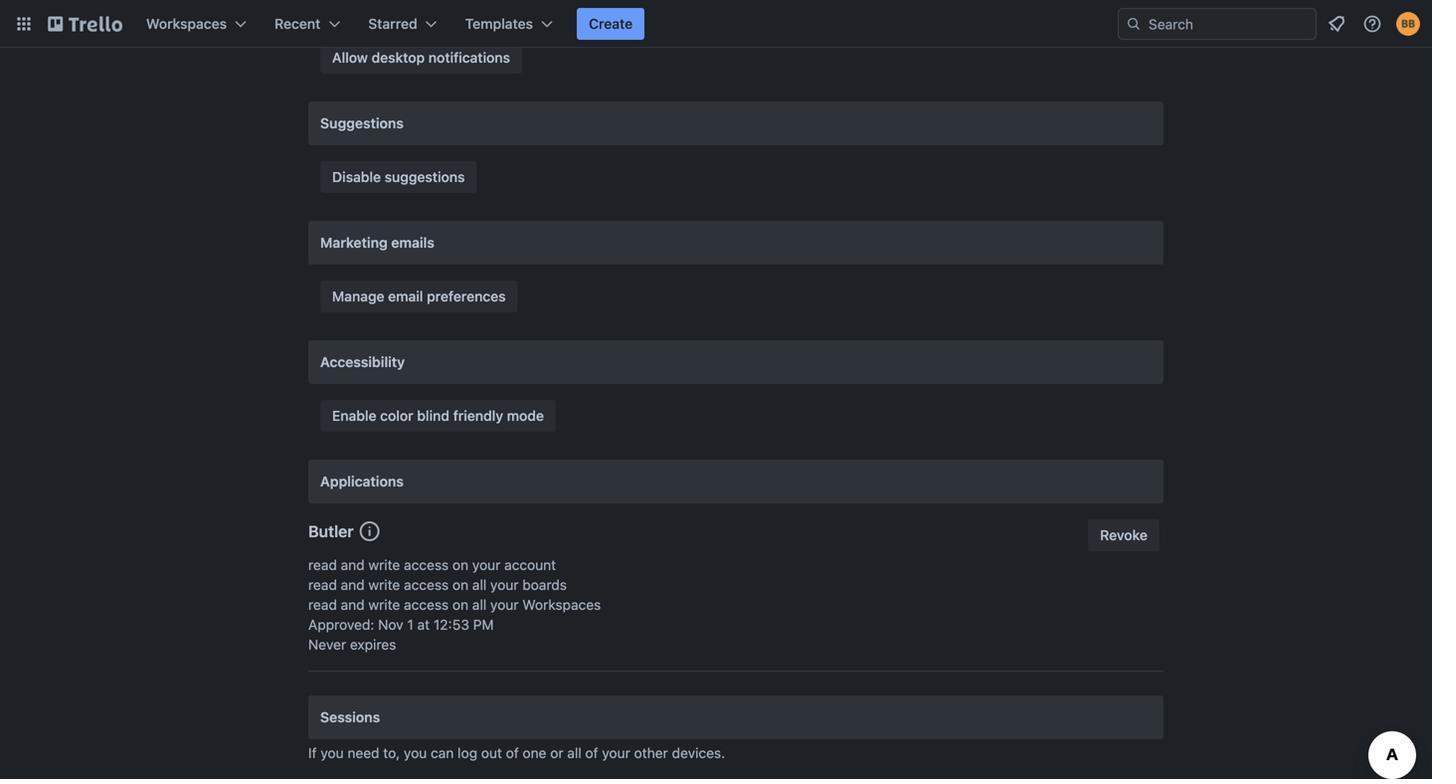 Task type: describe. For each thing, give the bounding box(es) containing it.
2 of from the left
[[586, 745, 599, 761]]

3 read from the top
[[308, 596, 337, 613]]

applications
[[320, 473, 404, 490]]

templates button
[[453, 8, 565, 40]]

approved:
[[308, 616, 374, 633]]

2 and from the top
[[341, 577, 365, 593]]

2 vertical spatial all
[[568, 745, 582, 761]]

starred
[[368, 15, 418, 32]]

desktop
[[372, 49, 425, 66]]

3 access from the top
[[404, 596, 449, 613]]

friendly
[[453, 407, 503, 424]]

workspaces button
[[134, 8, 259, 40]]

your up pm
[[491, 596, 519, 613]]

pm
[[473, 616, 494, 633]]

enable color blind friendly mode link
[[320, 400, 556, 432]]

0 vertical spatial all
[[472, 577, 487, 593]]

sessions
[[320, 709, 380, 725]]

Search field
[[1142, 9, 1316, 39]]

open information menu image
[[1363, 14, 1383, 34]]

2 read from the top
[[308, 577, 337, 593]]

create
[[589, 15, 633, 32]]

one
[[523, 745, 547, 761]]

manage email preferences
[[332, 288, 506, 304]]

1 vertical spatial all
[[472, 596, 487, 613]]

1
[[407, 616, 414, 633]]

search image
[[1126, 16, 1142, 32]]

disable
[[332, 169, 381, 185]]

manage
[[332, 288, 385, 304]]

workspaces inside read and write access on your account read and write access on all your boards read and write access on all your workspaces approved: nov 1 at 12:53 pm never expires
[[523, 596, 601, 613]]

color
[[380, 407, 414, 424]]

0 notifications image
[[1325, 12, 1349, 36]]

other
[[634, 745, 668, 761]]

1 on from the top
[[453, 557, 469, 573]]

butler
[[308, 522, 354, 541]]

bob builder (bobbuilder40) image
[[1397, 12, 1421, 36]]

out
[[481, 745, 502, 761]]

nov
[[378, 616, 404, 633]]

2 you from the left
[[404, 745, 427, 761]]

preferences
[[427, 288, 506, 304]]

disable suggestions link
[[320, 161, 477, 193]]

1 you from the left
[[321, 745, 344, 761]]

or
[[550, 745, 564, 761]]

emails
[[391, 234, 435, 251]]

allow desktop notifications
[[332, 49, 510, 66]]

2 access from the top
[[404, 577, 449, 593]]

disable suggestions
[[332, 169, 465, 185]]

templates
[[465, 15, 533, 32]]

expires
[[350, 636, 396, 653]]

1 of from the left
[[506, 745, 519, 761]]

your down account
[[491, 577, 519, 593]]

3 on from the top
[[453, 596, 469, 613]]



Task type: locate. For each thing, give the bounding box(es) containing it.
your left account
[[472, 557, 501, 573]]

suggestions
[[385, 169, 465, 185]]

marketing
[[320, 234, 388, 251]]

you
[[321, 745, 344, 761], [404, 745, 427, 761]]

1 access from the top
[[404, 557, 449, 573]]

0 horizontal spatial workspaces
[[146, 15, 227, 32]]

of right out
[[506, 745, 519, 761]]

2 write from the top
[[369, 577, 400, 593]]

blind
[[417, 407, 450, 424]]

1 write from the top
[[369, 557, 400, 573]]

0 vertical spatial write
[[369, 557, 400, 573]]

1 horizontal spatial workspaces
[[523, 596, 601, 613]]

2 vertical spatial access
[[404, 596, 449, 613]]

allow
[[332, 49, 368, 66]]

read
[[308, 557, 337, 573], [308, 577, 337, 593], [308, 596, 337, 613]]

1 vertical spatial write
[[369, 577, 400, 593]]

on
[[453, 557, 469, 573], [453, 577, 469, 593], [453, 596, 469, 613]]

0 vertical spatial read
[[308, 557, 337, 573]]

1 vertical spatial access
[[404, 577, 449, 593]]

2 vertical spatial read
[[308, 596, 337, 613]]

1 vertical spatial read
[[308, 577, 337, 593]]

need
[[348, 745, 380, 761]]

0 vertical spatial on
[[453, 557, 469, 573]]

to,
[[383, 745, 400, 761]]

write
[[369, 557, 400, 573], [369, 577, 400, 593], [369, 596, 400, 613]]

and
[[341, 557, 365, 573], [341, 577, 365, 593], [341, 596, 365, 613]]

1 horizontal spatial of
[[586, 745, 599, 761]]

2 vertical spatial write
[[369, 596, 400, 613]]

0 vertical spatial workspaces
[[146, 15, 227, 32]]

if you need to, you can log out of one or all of your other devices.
[[308, 745, 726, 761]]

1 vertical spatial workspaces
[[523, 596, 601, 613]]

can
[[431, 745, 454, 761]]

read and write access on your account read and write access on all your boards read and write access on all your workspaces approved: nov 1 at 12:53 pm never expires
[[308, 557, 601, 653]]

email
[[388, 288, 423, 304]]

12:53
[[434, 616, 470, 633]]

1 vertical spatial and
[[341, 577, 365, 593]]

at
[[417, 616, 430, 633]]

account
[[505, 557, 556, 573]]

create button
[[577, 8, 645, 40]]

1 vertical spatial on
[[453, 577, 469, 593]]

of
[[506, 745, 519, 761], [586, 745, 599, 761]]

notifications
[[429, 49, 510, 66]]

enable
[[332, 407, 377, 424]]

your left other
[[602, 745, 631, 761]]

accessibility
[[320, 354, 405, 370]]

mode
[[507, 407, 544, 424]]

workspaces inside dropdown button
[[146, 15, 227, 32]]

primary element
[[0, 0, 1433, 48]]

1 horizontal spatial you
[[404, 745, 427, 761]]

0 horizontal spatial you
[[321, 745, 344, 761]]

boards
[[523, 577, 567, 593]]

recent button
[[263, 8, 353, 40]]

3 write from the top
[[369, 596, 400, 613]]

manage email preferences link
[[320, 281, 518, 312]]

workspaces
[[146, 15, 227, 32], [523, 596, 601, 613]]

2 on from the top
[[453, 577, 469, 593]]

0 vertical spatial and
[[341, 557, 365, 573]]

2 vertical spatial and
[[341, 596, 365, 613]]

3 and from the top
[[341, 596, 365, 613]]

allow desktop notifications link
[[320, 42, 522, 74]]

1 read from the top
[[308, 557, 337, 573]]

2 vertical spatial on
[[453, 596, 469, 613]]

suggestions
[[320, 115, 404, 131]]

None button
[[1089, 519, 1160, 551]]

1 and from the top
[[341, 557, 365, 573]]

0 vertical spatial access
[[404, 557, 449, 573]]

marketing emails
[[320, 234, 435, 251]]

you right to,
[[404, 745, 427, 761]]

0 horizontal spatial of
[[506, 745, 519, 761]]

if
[[308, 745, 317, 761]]

back to home image
[[48, 8, 122, 40]]

devices.
[[672, 745, 726, 761]]

of right or
[[586, 745, 599, 761]]

you right if
[[321, 745, 344, 761]]

starred button
[[357, 8, 449, 40]]

your
[[472, 557, 501, 573], [491, 577, 519, 593], [491, 596, 519, 613], [602, 745, 631, 761]]

log
[[458, 745, 478, 761]]

all
[[472, 577, 487, 593], [472, 596, 487, 613], [568, 745, 582, 761]]

access
[[404, 557, 449, 573], [404, 577, 449, 593], [404, 596, 449, 613]]

recent
[[275, 15, 321, 32]]

enable color blind friendly mode
[[332, 407, 544, 424]]

never
[[308, 636, 346, 653]]



Task type: vqa. For each thing, say whether or not it's contained in the screenshot.
TEXT BOX
no



